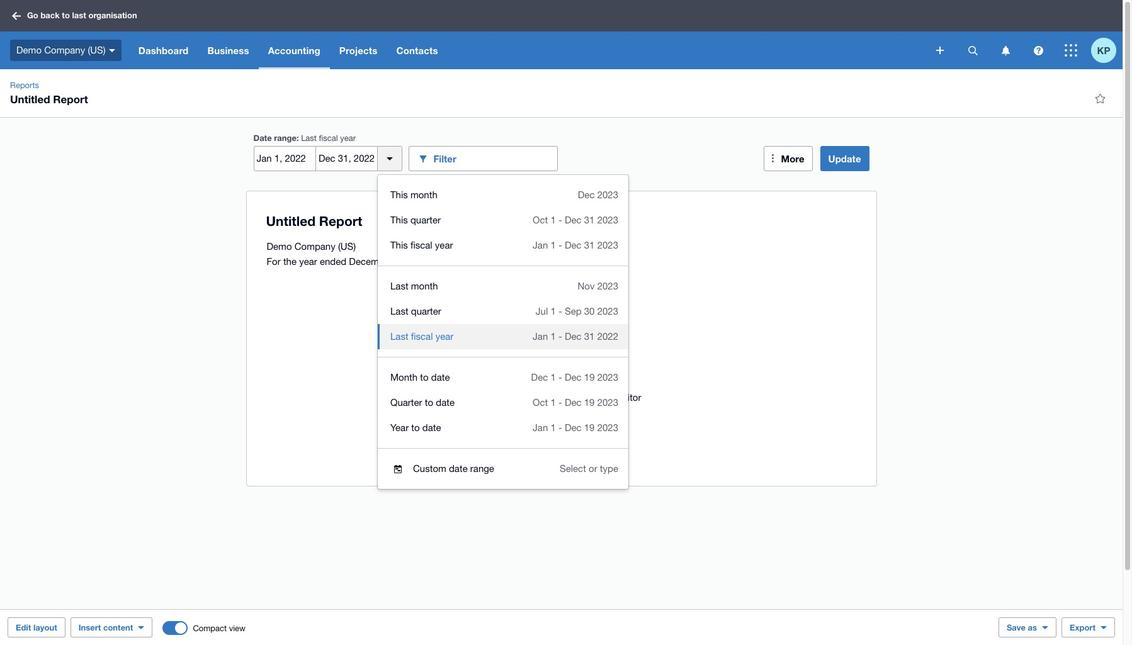 Task type: locate. For each thing, give the bounding box(es) containing it.
last
[[72, 10, 86, 20]]

group containing this month
[[378, 175, 628, 489]]

19 down oct 1 - dec 19 2023
[[584, 423, 595, 433]]

quarter to date
[[390, 397, 455, 408]]

1 oct from the top
[[533, 215, 548, 225]]

or
[[589, 463, 597, 474]]

demo down go at left
[[16, 45, 42, 55]]

dashboard
[[138, 45, 189, 56]]

last down last month
[[390, 306, 408, 317]]

more button
[[764, 146, 813, 171]]

go back to last organisation
[[27, 10, 137, 20]]

company for demo company (us) for the year ended december 31, 2022
[[294, 241, 335, 252]]

edit
[[537, 412, 555, 424], [16, 623, 31, 633]]

0 vertical spatial 31
[[584, 215, 595, 225]]

contacts button
[[387, 31, 447, 69]]

business
[[207, 45, 249, 56]]

0 horizontal spatial company
[[44, 45, 85, 55]]

svg image inside 'go back to last organisation' link
[[12, 12, 21, 20]]

1 horizontal spatial edit layout button
[[527, 406, 595, 431]]

dec down oct 1 - dec 19 2023
[[565, 423, 582, 433]]

to right year
[[411, 423, 420, 433]]

the inside 'demo company (us) for the year ended december 31, 2022'
[[283, 256, 297, 267]]

3 jan from the top
[[533, 423, 548, 433]]

month up this quarter
[[411, 190, 437, 200]]

report
[[520, 392, 545, 403]]

demo
[[16, 45, 42, 55], [267, 241, 292, 252]]

company inside 'demo company (us) for the year ended december 31, 2022'
[[294, 241, 335, 252]]

the for for
[[283, 256, 297, 267]]

2022
[[411, 256, 432, 267], [597, 331, 618, 342]]

2023
[[597, 190, 618, 200], [597, 215, 618, 225], [597, 240, 618, 251], [597, 281, 618, 292], [597, 306, 618, 317], [597, 372, 618, 383], [597, 397, 618, 408], [597, 423, 618, 433]]

- for jan 1 - dec 31 2023
[[558, 240, 562, 251]]

- down report title "field"
[[558, 240, 562, 251]]

31 down oct 1 - dec 31 2023
[[584, 240, 595, 251]]

last for last fiscal year
[[390, 331, 408, 342]]

for
[[267, 256, 281, 267]]

quarter for this quarter
[[411, 215, 441, 225]]

company
[[44, 45, 85, 55], [294, 241, 335, 252]]

1 down jul 1 - sep 30 2023
[[551, 331, 556, 342]]

1 down report title "field"
[[551, 240, 556, 251]]

0 vertical spatial the
[[283, 256, 297, 267]]

2023 up editor
[[597, 372, 618, 383]]

oct up jan 1 - dec 31 2023
[[533, 215, 548, 225]]

dec down sep
[[565, 331, 582, 342]]

0 vertical spatial 2022
[[411, 256, 432, 267]]

range up select start date field
[[274, 133, 297, 143]]

last
[[301, 133, 317, 143], [390, 281, 408, 292], [390, 306, 408, 317], [390, 331, 408, 342]]

2 31 from the top
[[584, 240, 595, 251]]

jan down report title "field"
[[533, 240, 548, 251]]

list of convenience dates image
[[377, 146, 403, 171]]

ended
[[320, 256, 346, 267]]

2023 down editor
[[597, 423, 618, 433]]

2023 up oct 1 - dec 31 2023
[[597, 190, 618, 200]]

- up jan 1 - dec 31 2023
[[558, 215, 562, 225]]

3 - from the top
[[558, 306, 562, 317]]

(us) inside 'demo company (us) for the year ended december 31, 2022'
[[338, 241, 356, 252]]

dec up create a report using the layout editor
[[565, 372, 582, 383]]

to right quarter
[[425, 397, 433, 408]]

oct 1 - dec 31 2023
[[533, 215, 618, 225]]

banner
[[0, 0, 1123, 69]]

jan for jan 1 - dec 19 2023
[[533, 423, 548, 433]]

0 horizontal spatial range
[[274, 133, 297, 143]]

date down month to date
[[436, 397, 455, 408]]

jan for jan 1 - dec 31 2023
[[533, 240, 548, 251]]

31 down 30
[[584, 331, 595, 342]]

0 vertical spatial oct
[[533, 215, 548, 225]]

2023 right 30
[[597, 306, 618, 317]]

editor
[[617, 392, 641, 403]]

jan
[[533, 240, 548, 251], [533, 331, 548, 342], [533, 423, 548, 433]]

(us) up the ended at the left of the page
[[338, 241, 356, 252]]

company for demo company (us)
[[44, 45, 85, 55]]

layout left editor
[[589, 392, 614, 403]]

month up 'last quarter'
[[411, 281, 438, 292]]

19 for jan 1 - dec 19 2023
[[584, 423, 595, 433]]

6 - from the top
[[558, 397, 562, 408]]

reports
[[10, 81, 39, 90]]

edit layout down create a report using the layout editor
[[537, 412, 585, 424]]

jan down jul
[[533, 331, 548, 342]]

edit layout
[[537, 412, 585, 424], [16, 623, 57, 633]]

3 this from the top
[[390, 240, 408, 251]]

projects button
[[330, 31, 387, 69]]

dec for jan 1 - dec 31 2022
[[565, 331, 582, 342]]

- right report
[[558, 397, 562, 408]]

1 for jan 1 - dec 31 2022
[[551, 331, 556, 342]]

demo inside popup button
[[16, 45, 42, 55]]

oct
[[533, 215, 548, 225], [533, 397, 548, 408]]

19 for dec 1 - dec 19 2023
[[584, 372, 595, 383]]

company up the ended at the left of the page
[[294, 241, 335, 252]]

1 down using
[[551, 423, 556, 433]]

1 up jan 1 - dec 31 2023
[[551, 215, 556, 225]]

2 2023 from the top
[[597, 215, 618, 225]]

- for dec 1 - dec 19 2023
[[558, 372, 562, 383]]

2023 down oct 1 - dec 31 2023
[[597, 240, 618, 251]]

19
[[584, 372, 595, 383], [584, 397, 595, 408], [584, 423, 595, 433]]

this
[[390, 190, 408, 200], [390, 215, 408, 225], [390, 240, 408, 251]]

1 right report
[[551, 397, 556, 408]]

(us)
[[88, 45, 106, 55], [338, 241, 356, 252]]

quarter up last fiscal year
[[411, 306, 441, 317]]

nov 2023
[[578, 281, 618, 292]]

1 vertical spatial demo
[[267, 241, 292, 252]]

company down 'go back to last organisation' link
[[44, 45, 85, 55]]

edit layout button down create a report using the layout editor
[[527, 406, 595, 431]]

31
[[584, 215, 595, 225], [584, 240, 595, 251], [584, 331, 595, 342]]

- left sep
[[558, 306, 562, 317]]

demo for demo company (us) for the year ended december 31, 2022
[[267, 241, 292, 252]]

month for last month
[[411, 281, 438, 292]]

7 1 from the top
[[551, 423, 556, 433]]

jan down report
[[533, 423, 548, 433]]

year up select end date field at top
[[340, 133, 356, 143]]

8 2023 from the top
[[597, 423, 618, 433]]

1 up using
[[551, 372, 556, 383]]

0 vertical spatial this
[[390, 190, 408, 200]]

1 horizontal spatial range
[[470, 463, 494, 474]]

1 horizontal spatial the
[[573, 392, 586, 403]]

dec
[[578, 190, 595, 200], [565, 215, 582, 225], [565, 240, 582, 251], [565, 331, 582, 342], [531, 372, 548, 383], [565, 372, 582, 383], [565, 397, 582, 408], [565, 423, 582, 433]]

last inside date range : last fiscal year
[[301, 133, 317, 143]]

1 - from the top
[[558, 215, 562, 225]]

this quarter
[[390, 215, 441, 225]]

0 horizontal spatial (us)
[[88, 45, 106, 55]]

2 vertical spatial this
[[390, 240, 408, 251]]

last down 'last quarter'
[[390, 331, 408, 342]]

quarter
[[411, 215, 441, 225], [411, 306, 441, 317]]

1 horizontal spatial demo
[[267, 241, 292, 252]]

svg image inside demo company (us) popup button
[[109, 49, 115, 52]]

2022 down this fiscal year
[[411, 256, 432, 267]]

last down 31,
[[390, 281, 408, 292]]

2023 right nov
[[597, 281, 618, 292]]

2 this from the top
[[390, 215, 408, 225]]

last month
[[390, 281, 438, 292]]

1 for jul 1 - sep 30 2023
[[551, 306, 556, 317]]

1 vertical spatial quarter
[[411, 306, 441, 317]]

(us) down go back to last organisation
[[88, 45, 106, 55]]

2 horizontal spatial layout
[[589, 392, 614, 403]]

layout
[[589, 392, 614, 403], [558, 412, 585, 424], [33, 623, 57, 633]]

0 vertical spatial fiscal
[[319, 133, 338, 143]]

1 horizontal spatial (us)
[[338, 241, 356, 252]]

demo company (us) for the year ended december 31, 2022
[[267, 241, 432, 267]]

select
[[560, 463, 586, 474]]

1 horizontal spatial edit layout
[[537, 412, 585, 424]]

accounting button
[[259, 31, 330, 69]]

1 vertical spatial edit
[[16, 623, 31, 633]]

company inside popup button
[[44, 45, 85, 55]]

date down quarter to date
[[422, 423, 441, 433]]

2 vertical spatial jan
[[533, 423, 548, 433]]

to
[[62, 10, 70, 20], [420, 372, 429, 383], [425, 397, 433, 408], [411, 423, 420, 433]]

last for last quarter
[[390, 306, 408, 317]]

dec up jan 1 - dec 31 2023
[[565, 215, 582, 225]]

2 jan from the top
[[533, 331, 548, 342]]

4 - from the top
[[558, 331, 562, 342]]

7 - from the top
[[558, 423, 562, 433]]

7 2023 from the top
[[597, 397, 618, 408]]

dec 1 - dec 19 2023
[[531, 372, 618, 383]]

- down jul 1 - sep 30 2023
[[558, 331, 562, 342]]

1 vertical spatial fiscal
[[411, 240, 432, 251]]

the right using
[[573, 392, 586, 403]]

1 jan from the top
[[533, 240, 548, 251]]

range right custom
[[470, 463, 494, 474]]

dec down dec 1 - dec 19 2023
[[565, 397, 582, 408]]

fiscal down this quarter
[[411, 240, 432, 251]]

1 31 from the top
[[584, 215, 595, 225]]

compact view
[[193, 624, 246, 633]]

1 for oct 1 - dec 31 2023
[[551, 215, 556, 225]]

1 horizontal spatial company
[[294, 241, 335, 252]]

2 vertical spatial 31
[[584, 331, 595, 342]]

demo inside 'demo company (us) for the year ended december 31, 2022'
[[267, 241, 292, 252]]

month for this month
[[411, 190, 437, 200]]

0 vertical spatial edit layout button
[[527, 406, 595, 431]]

0 vertical spatial 19
[[584, 372, 595, 383]]

1 vertical spatial the
[[573, 392, 586, 403]]

0 vertical spatial layout
[[589, 392, 614, 403]]

1 vertical spatial jan
[[533, 331, 548, 342]]

2 vertical spatial 19
[[584, 423, 595, 433]]

dec down oct 1 - dec 31 2023
[[565, 240, 582, 251]]

list box
[[378, 175, 628, 489]]

1 vertical spatial company
[[294, 241, 335, 252]]

save as button
[[999, 618, 1057, 638]]

6 1 from the top
[[551, 397, 556, 408]]

2 - from the top
[[558, 240, 562, 251]]

date range : last fiscal year
[[253, 133, 356, 143]]

2023 down dec 2023
[[597, 215, 618, 225]]

Select start date field
[[254, 147, 315, 171]]

dec for jan 1 - dec 19 2023
[[565, 423, 582, 433]]

0 vertical spatial month
[[411, 190, 437, 200]]

19 up jan 1 - dec 19 2023
[[584, 397, 595, 408]]

19 up oct 1 - dec 19 2023
[[584, 372, 595, 383]]

3 2023 from the top
[[597, 240, 618, 251]]

1 horizontal spatial edit
[[537, 412, 555, 424]]

fiscal up select end date field at top
[[319, 133, 338, 143]]

jan 1 - dec 31 2022
[[533, 331, 618, 342]]

to left last
[[62, 10, 70, 20]]

2 vertical spatial fiscal
[[411, 331, 433, 342]]

2023 for jan 1 - dec 31 2023
[[597, 240, 618, 251]]

range
[[274, 133, 297, 143], [470, 463, 494, 474]]

select or type
[[560, 463, 618, 474]]

this up this quarter
[[390, 190, 408, 200]]

1 right jul
[[551, 306, 556, 317]]

jan 1 - dec 19 2023
[[533, 423, 618, 433]]

2 19 from the top
[[584, 397, 595, 408]]

0 horizontal spatial demo
[[16, 45, 42, 55]]

jan for jan 1 - dec 31 2022
[[533, 331, 548, 342]]

3 19 from the top
[[584, 423, 595, 433]]

6 2023 from the top
[[597, 372, 618, 383]]

(us) for demo company (us)
[[88, 45, 106, 55]]

this month
[[390, 190, 437, 200]]

- for jan 1 - dec 19 2023
[[558, 423, 562, 433]]

19 for oct 1 - dec 19 2023
[[584, 397, 595, 408]]

layout left the insert
[[33, 623, 57, 633]]

month
[[390, 372, 418, 383]]

2022 down jul 1 - sep 30 2023
[[597, 331, 618, 342]]

banner containing kp
[[0, 0, 1123, 69]]

demo company (us)
[[16, 45, 106, 55]]

insert
[[79, 623, 101, 633]]

to for year
[[411, 423, 420, 433]]

2023 for jul 1 - sep 30 2023
[[597, 306, 618, 317]]

0 horizontal spatial edit
[[16, 623, 31, 633]]

2 oct from the top
[[533, 397, 548, 408]]

month
[[411, 190, 437, 200], [411, 281, 438, 292]]

year left the ended at the left of the page
[[299, 256, 317, 267]]

1 vertical spatial this
[[390, 215, 408, 225]]

3 31 from the top
[[584, 331, 595, 342]]

1 vertical spatial month
[[411, 281, 438, 292]]

0 vertical spatial demo
[[16, 45, 42, 55]]

1 19 from the top
[[584, 372, 595, 383]]

date
[[431, 372, 450, 383], [436, 397, 455, 408], [422, 423, 441, 433], [449, 463, 468, 474]]

- up create a report using the layout editor
[[558, 372, 562, 383]]

fiscal
[[319, 133, 338, 143], [411, 240, 432, 251], [411, 331, 433, 342]]

2 1 from the top
[[551, 240, 556, 251]]

edit layout left the insert
[[16, 623, 57, 633]]

5 - from the top
[[558, 372, 562, 383]]

fiscal for last
[[411, 331, 433, 342]]

dashboard link
[[129, 31, 198, 69]]

- down oct 1 - dec 19 2023
[[558, 423, 562, 433]]

5 1 from the top
[[551, 372, 556, 383]]

the right for at left
[[283, 256, 297, 267]]

this for this fiscal year
[[390, 240, 408, 251]]

fiscal inside date range : last fiscal year
[[319, 133, 338, 143]]

0 vertical spatial company
[[44, 45, 85, 55]]

5 2023 from the top
[[597, 306, 618, 317]]

0 vertical spatial quarter
[[411, 215, 441, 225]]

to right month
[[420, 372, 429, 383]]

1 vertical spatial 2022
[[597, 331, 618, 342]]

group
[[378, 175, 628, 489]]

1 this from the top
[[390, 190, 408, 200]]

insert content
[[79, 623, 133, 633]]

untitled
[[10, 93, 50, 106]]

1 vertical spatial oct
[[533, 397, 548, 408]]

quarter for last quarter
[[411, 306, 441, 317]]

0 horizontal spatial the
[[283, 256, 297, 267]]

30
[[584, 306, 595, 317]]

3 1 from the top
[[551, 306, 556, 317]]

0 vertical spatial edit
[[537, 412, 555, 424]]

oct right a
[[533, 397, 548, 408]]

demo up for at left
[[267, 241, 292, 252]]

date up quarter to date
[[431, 372, 450, 383]]

4 2023 from the top
[[597, 281, 618, 292]]

0 horizontal spatial edit layout button
[[8, 618, 65, 638]]

filter
[[433, 153, 456, 164]]

1 horizontal spatial layout
[[558, 412, 585, 424]]

date for month to date
[[431, 372, 450, 383]]

31 for jan 1 - dec 31 2023
[[584, 240, 595, 251]]

svg image
[[12, 12, 21, 20], [1065, 44, 1077, 57], [1001, 46, 1010, 55], [1034, 46, 1043, 55], [936, 47, 944, 54], [109, 49, 115, 52]]

to for quarter
[[425, 397, 433, 408]]

(us) inside popup button
[[88, 45, 106, 55]]

this down this month at the left of the page
[[390, 215, 408, 225]]

- for jan 1 - dec 31 2022
[[558, 331, 562, 342]]

1 vertical spatial edit layout
[[16, 623, 57, 633]]

edit layout button left the insert
[[8, 618, 65, 638]]

31 for oct 1 - dec 31 2023
[[584, 215, 595, 225]]

dec for oct 1 - dec 31 2023
[[565, 215, 582, 225]]

using
[[548, 392, 570, 403]]

quarter up this fiscal year
[[411, 215, 441, 225]]

fiscal down 'last quarter'
[[411, 331, 433, 342]]

1 vertical spatial (us)
[[338, 241, 356, 252]]

0 horizontal spatial layout
[[33, 623, 57, 633]]

1 vertical spatial 31
[[584, 240, 595, 251]]

last right :
[[301, 133, 317, 143]]

1 for dec 1 - dec 19 2023
[[551, 372, 556, 383]]

kp button
[[1091, 31, 1123, 69]]

0 vertical spatial (us)
[[88, 45, 106, 55]]

date right custom
[[449, 463, 468, 474]]

edit for the rightmost edit layout button
[[537, 412, 555, 424]]

0 vertical spatial edit layout
[[537, 412, 585, 424]]

0 vertical spatial jan
[[533, 240, 548, 251]]

4 1 from the top
[[551, 331, 556, 342]]

demo company (us) button
[[0, 31, 129, 69]]

contacts
[[396, 45, 438, 56]]

-
[[558, 215, 562, 225], [558, 240, 562, 251], [558, 306, 562, 317], [558, 331, 562, 342], [558, 372, 562, 383], [558, 397, 562, 408], [558, 423, 562, 433]]

1 vertical spatial 19
[[584, 397, 595, 408]]

1 1 from the top
[[551, 215, 556, 225]]

this for this month
[[390, 190, 408, 200]]

1
[[551, 215, 556, 225], [551, 240, 556, 251], [551, 306, 556, 317], [551, 331, 556, 342], [551, 372, 556, 383], [551, 397, 556, 408], [551, 423, 556, 433]]

quarter
[[390, 397, 422, 408]]

date for quarter to date
[[436, 397, 455, 408]]

this up 31,
[[390, 240, 408, 251]]

31 down dec 2023
[[584, 215, 595, 225]]

back
[[41, 10, 60, 20]]

0 horizontal spatial 2022
[[411, 256, 432, 267]]

business button
[[198, 31, 259, 69]]

1 vertical spatial range
[[470, 463, 494, 474]]

svg image
[[968, 46, 978, 55]]

2023 up jan 1 - dec 19 2023
[[597, 397, 618, 408]]

layout down oct 1 - dec 19 2023
[[558, 412, 585, 424]]



Task type: vqa. For each thing, say whether or not it's contained in the screenshot.
quarter corresponding to Last quarter
yes



Task type: describe. For each thing, give the bounding box(es) containing it.
type
[[600, 463, 618, 474]]

2023 for jan 1 - dec 19 2023
[[597, 423, 618, 433]]

0 horizontal spatial edit layout
[[16, 623, 57, 633]]

dec for jan 1 - dec 31 2023
[[565, 240, 582, 251]]

content
[[103, 623, 133, 633]]

oct for oct 1 - dec 19 2023
[[533, 397, 548, 408]]

year to date
[[390, 423, 441, 433]]

compact
[[193, 624, 227, 633]]

last quarter
[[390, 306, 441, 317]]

1 for jan 1 - dec 19 2023
[[551, 423, 556, 433]]

kp
[[1097, 44, 1110, 56]]

jul
[[536, 306, 548, 317]]

go
[[27, 10, 38, 20]]

oct 1 - dec 19 2023
[[533, 397, 618, 408]]

report
[[53, 93, 88, 106]]

dec up report
[[531, 372, 548, 383]]

export
[[1070, 623, 1096, 633]]

reports link
[[5, 79, 44, 92]]

custom
[[413, 463, 446, 474]]

month to date
[[390, 372, 450, 383]]

1 for oct 1 - dec 19 2023
[[551, 397, 556, 408]]

a
[[512, 392, 517, 403]]

add to favourites image
[[1087, 86, 1113, 111]]

- for oct 1 - dec 31 2023
[[558, 215, 562, 225]]

last for last month
[[390, 281, 408, 292]]

- for oct 1 - dec 19 2023
[[558, 397, 562, 408]]

1 horizontal spatial 2022
[[597, 331, 618, 342]]

sep
[[565, 306, 582, 317]]

edit for bottommost edit layout button
[[16, 623, 31, 633]]

oct for oct 1 - dec 31 2023
[[533, 215, 548, 225]]

year down this quarter
[[435, 240, 453, 251]]

this for this quarter
[[390, 215, 408, 225]]

0 vertical spatial range
[[274, 133, 297, 143]]

export button
[[1062, 618, 1115, 638]]

last fiscal year
[[390, 331, 454, 342]]

reports untitled report
[[10, 81, 88, 106]]

list box containing this month
[[378, 175, 628, 489]]

1 for jan 1 - dec 31 2023
[[551, 240, 556, 251]]

1 vertical spatial edit layout button
[[8, 618, 65, 638]]

Select end date field
[[316, 147, 377, 171]]

dec for dec 1 - dec 19 2023
[[565, 372, 582, 383]]

nov
[[578, 281, 595, 292]]

view
[[229, 624, 246, 633]]

update
[[828, 153, 861, 164]]

save
[[1007, 623, 1026, 633]]

dec for oct 1 - dec 19 2023
[[565, 397, 582, 408]]

2023 for oct 1 - dec 31 2023
[[597, 215, 618, 225]]

2023 for oct 1 - dec 19 2023
[[597, 397, 618, 408]]

year
[[390, 423, 409, 433]]

jan 1 - dec 31 2023
[[533, 240, 618, 251]]

create a report using the layout editor
[[481, 392, 641, 403]]

1 2023 from the top
[[597, 190, 618, 200]]

as
[[1028, 623, 1037, 633]]

demo for demo company (us)
[[16, 45, 42, 55]]

1 vertical spatial layout
[[558, 412, 585, 424]]

31 for jan 1 - dec 31 2022
[[584, 331, 595, 342]]

year inside date range : last fiscal year
[[340, 133, 356, 143]]

create a report using the layout editor image
[[404, 269, 719, 370]]

31,
[[395, 256, 409, 267]]

year inside 'demo company (us) for the year ended december 31, 2022'
[[299, 256, 317, 267]]

the for using
[[573, 392, 586, 403]]

update button
[[820, 146, 869, 171]]

- for jul 1 - sep 30 2023
[[558, 306, 562, 317]]

save as
[[1007, 623, 1037, 633]]

date
[[253, 133, 272, 143]]

to inside 'go back to last organisation' link
[[62, 10, 70, 20]]

to for month
[[420, 372, 429, 383]]

year down 'last quarter'
[[436, 331, 454, 342]]

go back to last organisation link
[[8, 5, 145, 27]]

insert content button
[[70, 618, 153, 638]]

Report title field
[[263, 207, 851, 236]]

2022 inside 'demo company (us) for the year ended december 31, 2022'
[[411, 256, 432, 267]]

this fiscal year
[[390, 240, 453, 251]]

custom date range
[[413, 463, 494, 474]]

dec 2023
[[578, 190, 618, 200]]

projects
[[339, 45, 377, 56]]

more
[[781, 153, 804, 164]]

organisation
[[88, 10, 137, 20]]

2023 for dec 1 - dec 19 2023
[[597, 372, 618, 383]]

create
[[481, 392, 509, 403]]

:
[[297, 133, 299, 143]]

december
[[349, 256, 393, 267]]

filter button
[[409, 146, 558, 171]]

fiscal for this
[[411, 240, 432, 251]]

2 vertical spatial layout
[[33, 623, 57, 633]]

(us) for demo company (us) for the year ended december 31, 2022
[[338, 241, 356, 252]]

date for year to date
[[422, 423, 441, 433]]

jul 1 - sep 30 2023
[[536, 306, 618, 317]]

accounting
[[268, 45, 320, 56]]

dec up oct 1 - dec 31 2023
[[578, 190, 595, 200]]



